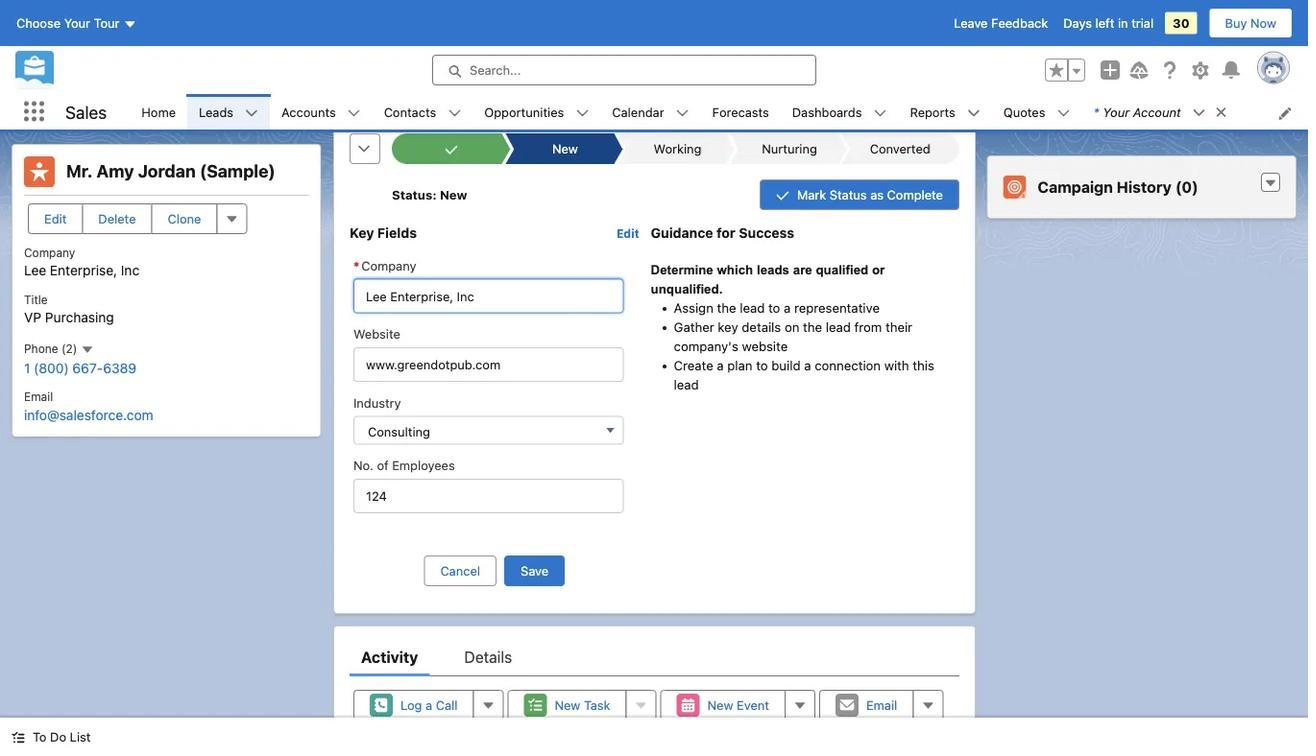 Task type: locate. For each thing, give the bounding box(es) containing it.
list item
[[1082, 94, 1237, 130]]

amy
[[97, 161, 134, 182]]

6389
[[103, 360, 137, 376]]

text default image for accounts
[[347, 106, 361, 120]]

plan
[[727, 358, 752, 373]]

text default image inside the "phone (2)" popup button
[[80, 343, 94, 357]]

email inside button
[[866, 698, 897, 713]]

campaign history (0)
[[1038, 178, 1199, 196]]

0 vertical spatial *
[[1094, 105, 1099, 119]]

0 vertical spatial the
[[717, 300, 736, 315]]

email info@salesforce.com
[[24, 391, 153, 423]]

delete button
[[82, 204, 152, 234]]

search... button
[[432, 55, 817, 85]]

your left tour
[[64, 16, 90, 30]]

log
[[400, 698, 422, 713]]

new
[[552, 141, 578, 155], [439, 187, 467, 201], [554, 698, 580, 713], [707, 698, 733, 713]]

task
[[584, 698, 610, 713]]

website
[[742, 338, 788, 354]]

new left task at left
[[554, 698, 580, 713]]

to
[[768, 300, 780, 315], [756, 358, 768, 373]]

lead down the create
[[673, 377, 699, 392]]

choose your tour button
[[15, 8, 138, 38]]

are
[[793, 262, 812, 276]]

company
[[24, 246, 75, 260], [361, 258, 416, 272]]

*
[[1094, 105, 1099, 119], [353, 258, 359, 272]]

1 horizontal spatial edit
[[616, 227, 639, 240]]

new inside button
[[707, 698, 733, 713]]

quotes list item
[[992, 94, 1082, 130]]

or
[[872, 262, 885, 276]]

edit
[[44, 212, 67, 226], [616, 227, 639, 240]]

the
[[717, 300, 736, 315], [803, 319, 822, 335]]

the right on
[[803, 319, 822, 335]]

mr.
[[66, 161, 93, 182]]

text default image inside calendar list item
[[676, 106, 689, 120]]

0 vertical spatial email
[[24, 391, 53, 404]]

to down website
[[756, 358, 768, 373]]

1 vertical spatial email
[[866, 698, 897, 713]]

email for email info@salesforce.com
[[24, 391, 53, 404]]

text default image inside quotes list item
[[1057, 106, 1071, 120]]

0 horizontal spatial your
[[64, 16, 90, 30]]

edit left guidance
[[616, 227, 639, 240]]

employees
[[392, 458, 455, 472]]

company for company
[[361, 258, 416, 272]]

Website url field
[[353, 347, 624, 382]]

text default image inside opportunities list item
[[576, 106, 589, 120]]

quotes
[[1004, 104, 1046, 119]]

lead up details on the top right of the page
[[739, 300, 765, 315]]

0 vertical spatial edit
[[44, 212, 67, 226]]

(0)
[[1176, 178, 1199, 196]]

forecasts
[[712, 104, 769, 119]]

1 horizontal spatial company
[[361, 258, 416, 272]]

status up the fields
[[391, 187, 432, 201]]

text default image for quotes
[[1057, 106, 1071, 120]]

edit down the lead image
[[44, 212, 67, 226]]

0 horizontal spatial company
[[24, 246, 75, 260]]

to up details on the top right of the page
[[768, 300, 780, 315]]

from
[[854, 319, 882, 335]]

group
[[1045, 59, 1086, 82]]

0 vertical spatial to
[[768, 300, 780, 315]]

phone (2) button
[[24, 342, 94, 357]]

leads link
[[187, 94, 245, 130]]

status left as
[[829, 187, 867, 202]]

forecasts link
[[701, 94, 781, 130]]

jordan
[[138, 161, 196, 182]]

1 horizontal spatial email
[[866, 698, 897, 713]]

new inside "link"
[[552, 141, 578, 155]]

1 horizontal spatial your
[[1103, 105, 1130, 119]]

dashboards link
[[781, 94, 874, 130]]

list
[[130, 94, 1308, 130]]

sales
[[65, 102, 107, 122]]

email for email
[[866, 698, 897, 713]]

reports
[[910, 104, 956, 119]]

0 horizontal spatial lead
[[673, 377, 699, 392]]

buy now
[[1225, 16, 1277, 30]]

text default image inside to do list button
[[12, 732, 25, 745]]

tab list
[[349, 638, 959, 677]]

contacts list item
[[372, 94, 473, 130]]

qualified
[[816, 262, 868, 276]]

history
[[1117, 178, 1172, 196]]

guidance for success
[[650, 225, 794, 241]]

lead down representative
[[825, 319, 851, 335]]

reports list item
[[899, 94, 992, 130]]

path options list box
[[391, 133, 959, 164]]

2 horizontal spatial lead
[[825, 319, 851, 335]]

details
[[741, 319, 781, 335]]

1 horizontal spatial the
[[803, 319, 822, 335]]

representative
[[794, 300, 879, 315]]

text default image right quotes
[[1057, 106, 1071, 120]]

event
[[736, 698, 769, 713]]

new task button
[[507, 690, 626, 721]]

your inside popup button
[[64, 16, 90, 30]]

email inside email info@salesforce.com
[[24, 391, 53, 404]]

0 horizontal spatial email
[[24, 391, 53, 404]]

text default image
[[1215, 106, 1228, 119], [1193, 106, 1206, 120], [245, 106, 259, 120], [576, 106, 589, 120], [676, 106, 689, 120], [967, 106, 981, 120], [12, 732, 25, 745]]

a right log
[[425, 698, 432, 713]]

0 horizontal spatial the
[[717, 300, 736, 315]]

text default image right contacts
[[448, 106, 461, 120]]

info@salesforce.com link
[[24, 407, 153, 423]]

choose
[[16, 16, 61, 30]]

success
[[739, 225, 794, 241]]

company down key fields
[[361, 258, 416, 272]]

new down opportunities list item
[[552, 141, 578, 155]]

a up on
[[783, 300, 790, 315]]

1 vertical spatial *
[[353, 258, 359, 272]]

0 horizontal spatial edit
[[44, 212, 67, 226]]

None text field
[[353, 278, 624, 313]]

1 vertical spatial the
[[803, 319, 822, 335]]

text default image right accounts
[[347, 106, 361, 120]]

your inside list item
[[1103, 105, 1130, 119]]

details
[[464, 648, 512, 666]]

with
[[884, 358, 909, 373]]

working
[[653, 141, 701, 155]]

text default image
[[347, 106, 361, 120], [448, 106, 461, 120], [874, 106, 887, 120], [1057, 106, 1071, 120], [1264, 177, 1278, 190], [80, 343, 94, 357]]

title vp purchasing
[[24, 293, 114, 325]]

text default image inside 'reports' list item
[[967, 106, 981, 120]]

1 vertical spatial your
[[1103, 105, 1130, 119]]

1 vertical spatial to
[[756, 358, 768, 373]]

key
[[349, 225, 374, 241]]

info@salesforce.com
[[24, 407, 153, 423]]

:
[[432, 187, 436, 201]]

your
[[64, 16, 90, 30], [1103, 105, 1130, 119]]

the up key
[[717, 300, 736, 315]]

fields
[[377, 225, 416, 241]]

new task
[[554, 698, 610, 713]]

text default image for contacts
[[448, 106, 461, 120]]

your for tour
[[64, 16, 90, 30]]

company inside company lee enterprise, inc
[[24, 246, 75, 260]]

text default image right (2) on the top left
[[80, 343, 94, 357]]

email button
[[819, 690, 913, 721]]

your left account on the top right of the page
[[1103, 105, 1130, 119]]

campaign
[[1038, 178, 1113, 196]]

list item containing *
[[1082, 94, 1237, 130]]

2 vertical spatial lead
[[673, 377, 699, 392]]

your for account
[[1103, 105, 1130, 119]]

text default image right (0) at the right
[[1264, 177, 1278, 190]]

text default image inside accounts list item
[[347, 106, 361, 120]]

0 horizontal spatial *
[[353, 258, 359, 272]]

activity
[[361, 648, 418, 666]]

leads
[[199, 104, 234, 119]]

gather
[[673, 319, 714, 335]]

(sample)
[[200, 161, 275, 182]]

email
[[24, 391, 53, 404], [866, 698, 897, 713]]

text default image left reports link
[[874, 106, 887, 120]]

list containing home
[[130, 94, 1308, 130]]

1 horizontal spatial status
[[829, 187, 867, 202]]

new left the "event"
[[707, 698, 733, 713]]

* down key
[[353, 258, 359, 272]]

30
[[1173, 16, 1190, 30]]

status
[[391, 187, 432, 201], [829, 187, 867, 202]]

delete
[[98, 212, 136, 226]]

key fields
[[349, 225, 416, 241]]

a right build
[[804, 358, 811, 373]]

create
[[673, 358, 713, 373]]

company up lee
[[24, 246, 75, 260]]

text default image inside the "contacts" list item
[[448, 106, 461, 120]]

leave feedback link
[[954, 16, 1048, 30]]

tab list containing activity
[[349, 638, 959, 677]]

new inside button
[[554, 698, 580, 713]]

* right quotes list item
[[1094, 105, 1099, 119]]

text default image inside the dashboards list item
[[874, 106, 887, 120]]

1 horizontal spatial *
[[1094, 105, 1099, 119]]

1 vertical spatial edit
[[616, 227, 639, 240]]

1 vertical spatial lead
[[825, 319, 851, 335]]

lee
[[24, 263, 46, 279]]

leads
[[756, 262, 789, 276]]

website
[[353, 326, 400, 341]]

1 horizontal spatial lead
[[739, 300, 765, 315]]

contacts
[[384, 104, 436, 119]]

tour
[[94, 16, 120, 30]]

opportunities list item
[[473, 94, 601, 130]]

text default image inside leads list item
[[245, 106, 259, 120]]

* for * your account
[[1094, 105, 1099, 119]]

choose your tour
[[16, 16, 120, 30]]

0 vertical spatial your
[[64, 16, 90, 30]]



Task type: vqa. For each thing, say whether or not it's contained in the screenshot.
'Sort'
no



Task type: describe. For each thing, give the bounding box(es) containing it.
now
[[1251, 16, 1277, 30]]

0 vertical spatial lead
[[739, 300, 765, 315]]

* your account
[[1094, 105, 1181, 119]]

consulting button
[[353, 416, 624, 445]]

a left plan
[[717, 358, 724, 373]]

days left in trial
[[1064, 16, 1154, 30]]

account
[[1133, 105, 1181, 119]]

their
[[885, 319, 912, 335]]

text default image for reports
[[967, 106, 981, 120]]

text default image for dashboards
[[874, 106, 887, 120]]

new link
[[513, 133, 613, 164]]

no. of employees
[[353, 458, 455, 472]]

company for company lee enterprise, inc
[[24, 246, 75, 260]]

save button
[[504, 555, 565, 586]]

cancel
[[440, 564, 480, 578]]

mark status as complete button
[[759, 179, 959, 210]]

new right :
[[439, 187, 467, 201]]

determine which leads are qualified or unqualified. assign the lead to a representative gather key details on the lead from their company's website create a plan to build a connection with this lead
[[650, 262, 934, 392]]

key
[[717, 319, 738, 335]]

do
[[50, 731, 66, 745]]

working link
[[625, 133, 725, 164]]

new for new task
[[554, 698, 580, 713]]

text default image for calendar
[[676, 106, 689, 120]]

667-
[[72, 360, 103, 376]]

to
[[33, 731, 47, 745]]

leave feedback
[[954, 16, 1048, 30]]

guidance
[[650, 225, 713, 241]]

edit inside "button"
[[44, 212, 67, 226]]

feedback
[[991, 16, 1048, 30]]

phone
[[24, 342, 58, 356]]

new event button
[[660, 690, 785, 721]]

left
[[1096, 16, 1115, 30]]

as
[[870, 187, 883, 202]]

mr. amy jordan (sample)
[[66, 161, 275, 182]]

company's
[[673, 338, 738, 354]]

days
[[1064, 16, 1092, 30]]

phone (2)
[[24, 342, 80, 356]]

status : new
[[391, 187, 467, 201]]

dashboards list item
[[781, 94, 899, 130]]

text default image for leads
[[245, 106, 259, 120]]

text default image for *
[[1193, 106, 1206, 120]]

to do list
[[33, 731, 91, 745]]

purchasing
[[45, 309, 114, 325]]

opportunities
[[484, 104, 564, 119]]

search...
[[470, 63, 521, 77]]

of
[[376, 458, 388, 472]]

cancel button
[[424, 555, 496, 586]]

calendar list item
[[601, 94, 701, 130]]

contacts link
[[372, 94, 448, 130]]

accounts link
[[270, 94, 347, 130]]

leave
[[954, 16, 988, 30]]

unqualified.
[[650, 281, 722, 296]]

trial
[[1132, 16, 1154, 30]]

status inside button
[[829, 187, 867, 202]]

determine
[[650, 262, 713, 276]]

text default image for opportunities
[[576, 106, 589, 120]]

edit link
[[616, 225, 639, 240]]

complete
[[887, 187, 943, 202]]

new for new event
[[707, 698, 733, 713]]

opportunities link
[[473, 94, 576, 130]]

1
[[24, 360, 30, 376]]

* for *
[[353, 258, 359, 272]]

No. of Employees text field
[[353, 479, 624, 513]]

0 horizontal spatial status
[[391, 187, 432, 201]]

buy
[[1225, 16, 1247, 30]]

reports link
[[899, 94, 967, 130]]

mark status as complete
[[797, 187, 943, 202]]

on
[[784, 319, 799, 335]]

save
[[520, 564, 548, 578]]

build
[[771, 358, 800, 373]]

title
[[24, 293, 48, 307]]

(800)
[[34, 360, 69, 376]]

activity link
[[361, 638, 418, 677]]

leads list item
[[187, 94, 270, 130]]

industry
[[353, 395, 401, 409]]

clone button
[[151, 204, 218, 234]]

edit button
[[28, 204, 83, 234]]

lead image
[[24, 157, 55, 187]]

assign
[[673, 300, 713, 315]]

accounts list item
[[270, 94, 372, 130]]

company lee enterprise, inc
[[24, 246, 139, 279]]

clone
[[168, 212, 201, 226]]

log a call
[[400, 698, 457, 713]]

in
[[1118, 16, 1128, 30]]

connection
[[814, 358, 881, 373]]

new for new
[[552, 141, 578, 155]]

1 (800) 667-6389 link
[[24, 360, 137, 376]]

which
[[717, 262, 753, 276]]

quotes link
[[992, 94, 1057, 130]]

a inside button
[[425, 698, 432, 713]]

home link
[[130, 94, 187, 130]]

call
[[435, 698, 457, 713]]

new event
[[707, 698, 769, 713]]

buy now button
[[1209, 8, 1293, 38]]



